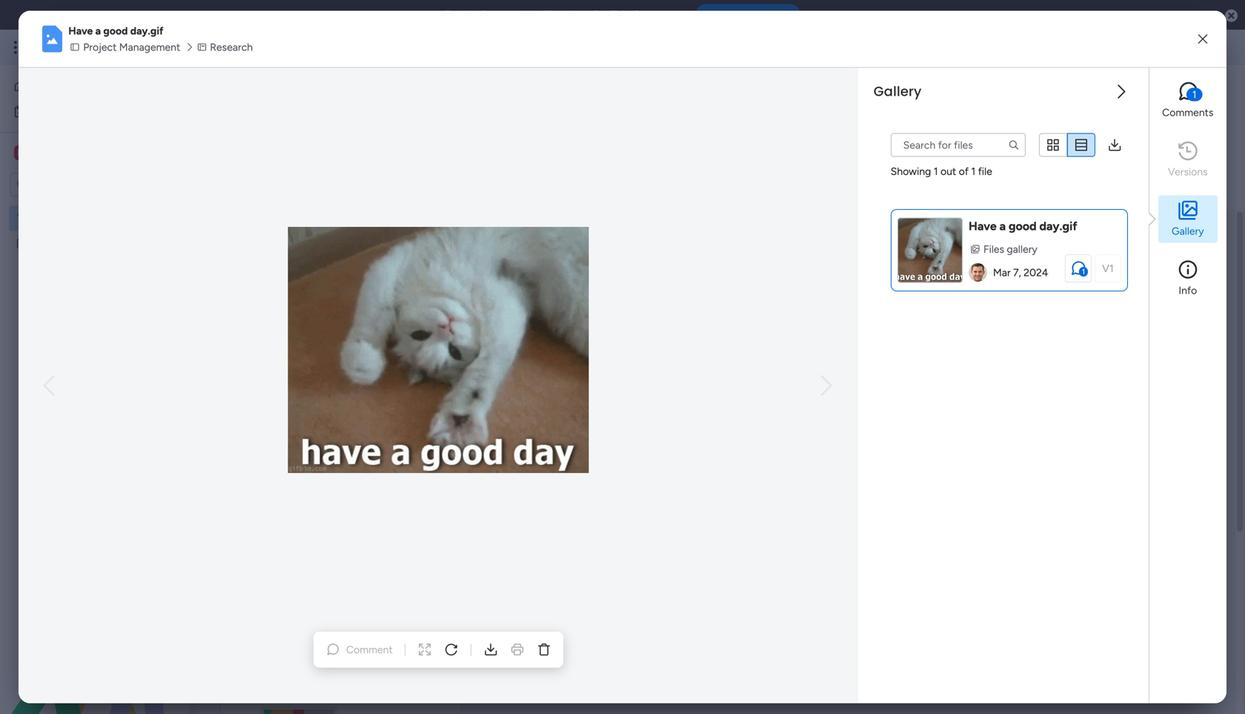 Task type: vqa. For each thing, say whether or not it's contained in the screenshot.
the topmost file
yes



Task type: locate. For each thing, give the bounding box(es) containing it.
file for search for files search box
[[329, 308, 343, 321]]

enable left now!
[[720, 9, 751, 21]]

0 horizontal spatial of
[[310, 308, 320, 321]]

0 horizontal spatial search image
[[359, 282, 371, 294]]

list box
[[0, 203, 189, 456]]

of down search for files search field
[[959, 165, 969, 178]]

invite / 2
[[1146, 83, 1187, 95]]

1 horizontal spatial files
[[334, 386, 355, 399]]

1 horizontal spatial showing
[[891, 165, 932, 178]]

showing for search for files search field
[[891, 165, 932, 178]]

2 horizontal spatial files
[[984, 243, 1005, 255]]

1 vertical spatial gallery layout group
[[942, 276, 999, 300]]

terry turtle image
[[1204, 36, 1228, 59], [969, 263, 987, 282]]

0 vertical spatial showing 1 out of 1 file
[[891, 165, 993, 178]]

1 horizontal spatial gallery
[[874, 82, 922, 101]]

1 horizontal spatial gallery
[[1007, 243, 1038, 255]]

0 horizontal spatial have
[[68, 24, 93, 37]]

1 horizontal spatial .gif
[[1060, 219, 1078, 233]]

7,
[[1014, 266, 1021, 279], [364, 409, 372, 422]]

have a good day .gif for the files gallery button associated with search for files search box
[[320, 362, 428, 376]]

files gallery button for search for files search box
[[320, 384, 393, 400]]

day
[[1040, 219, 1060, 233], [390, 362, 410, 376]]

gallery button
[[1159, 195, 1218, 243]]

info button
[[1159, 255, 1218, 302]]

1 vertical spatial file
[[329, 308, 343, 321]]

1 horizontal spatial mar 7, 2024
[[993, 266, 1049, 279]]

of
[[959, 165, 969, 178], [310, 308, 320, 321]]

lottie animation element
[[0, 564, 189, 714]]

gallery
[[1007, 243, 1038, 255], [358, 386, 388, 399]]

file down search for files search field
[[979, 165, 993, 178]]

0 horizontal spatial gallery
[[279, 230, 327, 249]]

management
[[119, 41, 180, 53]]

files gallery button
[[969, 241, 1042, 257], [320, 384, 393, 400]]

download image for search for files search field
[[1108, 137, 1122, 152]]

1 horizontal spatial 7,
[[1014, 266, 1021, 279]]

0 horizontal spatial files gallery button
[[320, 384, 393, 400]]

1 horizontal spatial download image
[[1108, 137, 1122, 152]]

day for search for files search box
[[390, 362, 410, 376]]

2
[[1181, 83, 1187, 95]]

monday
[[66, 39, 117, 56]]

project management button
[[68, 39, 185, 55]]

0 vertical spatial have a good day .gif
[[969, 219, 1078, 233]]

1 horizontal spatial have a good day .gif
[[969, 219, 1078, 233]]

0 vertical spatial 2024
[[1024, 266, 1049, 279]]

out down search for files search box
[[292, 308, 307, 321]]

1 horizontal spatial good
[[360, 362, 388, 376]]

0 vertical spatial mar
[[993, 266, 1011, 279]]

Search for files search field
[[242, 276, 377, 300]]

2 vertical spatial have
[[320, 362, 348, 376]]

of for search icon related to search for files search box
[[310, 308, 320, 321]]

1 horizontal spatial none search field
[[891, 133, 1026, 157]]

None search field
[[891, 133, 1026, 157], [242, 276, 377, 300]]

1 vertical spatial files gallery
[[334, 386, 388, 399]]

enable desktop notifications on this computer
[[445, 8, 684, 22]]

1 vertical spatial search image
[[359, 282, 371, 294]]

none search field for search for files search field the files gallery button
[[891, 133, 1026, 157]]

0 horizontal spatial mar
[[344, 409, 362, 422]]

1 vertical spatial have a good day .gif
[[320, 362, 428, 376]]

none search field for the files gallery button associated with search for files search box
[[242, 276, 377, 300]]

1 horizontal spatial have
[[320, 362, 348, 376]]

monday work management
[[66, 39, 230, 56]]

enable now!
[[720, 9, 777, 21]]

1 enable from the left
[[445, 8, 478, 22]]

have
[[68, 24, 93, 37], [969, 219, 997, 233], [320, 362, 348, 376]]

0 vertical spatial search image
[[1008, 139, 1020, 151]]

0 horizontal spatial showing 1 out of 1 file
[[242, 308, 343, 321]]

1 vertical spatial good
[[1009, 219, 1037, 233]]

0 vertical spatial showing
[[891, 165, 932, 178]]

more dots image
[[1024, 234, 1034, 245]]

files for search for files search field
[[984, 243, 1005, 255]]

desktop
[[481, 8, 522, 22]]

files gallery button for search for files search field
[[969, 241, 1042, 257]]

0 horizontal spatial none search field
[[242, 276, 377, 300]]

0 horizontal spatial files
[[246, 230, 276, 249]]

1 horizontal spatial enable
[[720, 9, 751, 21]]

1 vertical spatial showing 1 out of 1 file
[[242, 308, 343, 321]]

2 enable from the left
[[720, 9, 751, 21]]

download image down more dots icon
[[1011, 281, 1025, 295]]

0 horizontal spatial mar 7, 2024
[[344, 409, 399, 422]]

1 vertical spatial .gif
[[410, 362, 428, 376]]

1 vertical spatial terry turtle image
[[969, 263, 987, 282]]

enable inside button
[[720, 9, 751, 21]]

0 vertical spatial none search field
[[891, 133, 1026, 157]]

1 horizontal spatial files gallery button
[[969, 241, 1042, 257]]

good for the gallery layout group associated with download icon corresponding to search for files search field
[[1009, 219, 1037, 233]]

files
[[246, 230, 276, 249], [984, 243, 1005, 255], [334, 386, 355, 399]]

Completion field
[[242, 657, 330, 677]]

download image
[[1108, 137, 1122, 152], [1011, 281, 1025, 295]]

none search field search for files
[[891, 133, 1026, 157]]

0 horizontal spatial gallery
[[358, 386, 388, 399]]

1 vertical spatial mar
[[344, 409, 362, 422]]

0 horizontal spatial file
[[329, 308, 343, 321]]

0 vertical spatial good
[[103, 24, 128, 37]]

1 vertical spatial of
[[310, 308, 320, 321]]

0 vertical spatial out
[[941, 165, 957, 178]]

showing 1 out of 1 file down search for files search box
[[242, 308, 343, 321]]

0 vertical spatial files gallery
[[984, 243, 1038, 255]]

1 horizontal spatial out
[[941, 165, 957, 178]]

0 vertical spatial file
[[979, 165, 993, 178]]

2024
[[1024, 266, 1049, 279], [375, 409, 399, 422]]

1 vertical spatial files gallery button
[[320, 384, 393, 400]]

search image
[[1008, 139, 1020, 151], [359, 282, 371, 294]]

0 horizontal spatial a
[[95, 24, 101, 37]]

0 horizontal spatial day
[[390, 362, 410, 376]]

invite / 2 button
[[1119, 77, 1194, 101]]

mar 7, 2024
[[993, 266, 1049, 279], [344, 409, 399, 422]]

0 horizontal spatial enable
[[445, 8, 478, 22]]

0 vertical spatial mar 7, 2024
[[993, 266, 1049, 279]]

mar
[[993, 266, 1011, 279], [344, 409, 362, 422]]

0 horizontal spatial have a good day .gif
[[320, 362, 428, 376]]

file down search for files search box
[[329, 308, 343, 321]]

enable left the desktop
[[445, 8, 478, 22]]

day for search for files search field
[[1040, 219, 1060, 233]]

1 horizontal spatial terry turtle image
[[1204, 36, 1228, 59]]

showing
[[891, 165, 932, 178], [242, 308, 282, 321]]

0 horizontal spatial download image
[[1011, 281, 1025, 295]]

0 horizontal spatial .gif
[[410, 362, 428, 376]]

day.gif
[[130, 24, 163, 37]]

download image down invite / 2 button
[[1108, 137, 1122, 152]]

download image for search for files search box
[[1011, 281, 1025, 295]]

0 vertical spatial a
[[95, 24, 101, 37]]

gallery layout group
[[1039, 133, 1096, 157], [942, 276, 999, 300]]

project
[[83, 41, 117, 53]]

1 horizontal spatial of
[[959, 165, 969, 178]]

showing down search for files search field
[[891, 165, 932, 178]]

gallery layout group for download icon corresponding to search for files search field
[[1039, 133, 1096, 157]]

main content
[[196, 209, 1246, 714]]

.gif for search for files search field the files gallery button
[[1060, 219, 1078, 233]]

1 vertical spatial showing
[[242, 308, 282, 321]]

1 vertical spatial gallery
[[358, 386, 388, 399]]

0 horizontal spatial good
[[103, 24, 128, 37]]

1
[[1193, 88, 1197, 101], [934, 165, 938, 178], [972, 165, 976, 178], [1082, 267, 1085, 276], [285, 308, 289, 321], [322, 308, 327, 321]]

computer
[[633, 8, 684, 22]]

1 horizontal spatial showing 1 out of 1 file
[[891, 165, 993, 178]]

2 vertical spatial good
[[360, 362, 388, 376]]

enable for enable desktop notifications on this computer
[[445, 8, 478, 22]]

out
[[941, 165, 957, 178], [292, 308, 307, 321]]

0 vertical spatial .gif
[[1060, 219, 1078, 233]]

1 horizontal spatial gallery layout group
[[1039, 133, 1096, 157]]

1 vertical spatial none search field
[[242, 276, 377, 300]]

0 vertical spatial gallery
[[1007, 243, 1038, 255]]

showing down search for files search box
[[242, 308, 282, 321]]

showing 1 out of 1 file
[[891, 165, 993, 178], [242, 308, 343, 321]]

1 horizontal spatial 2024
[[1024, 266, 1049, 279]]

0 vertical spatial files gallery button
[[969, 241, 1042, 257]]

.gif
[[1060, 219, 1078, 233], [410, 362, 428, 376]]

of down search for files search box
[[310, 308, 320, 321]]

1 vertical spatial mar 7, 2024
[[344, 409, 399, 422]]

a
[[95, 24, 101, 37], [1000, 219, 1006, 233], [350, 362, 357, 376]]

1 horizontal spatial day
[[1040, 219, 1060, 233]]

1 horizontal spatial file
[[979, 165, 993, 178]]

0 horizontal spatial 7,
[[364, 409, 372, 422]]

1 vertical spatial 2024
[[375, 409, 399, 422]]

1 vertical spatial a
[[1000, 219, 1006, 233]]

1 horizontal spatial mar
[[993, 266, 1011, 279]]

files gallery inside 'main content'
[[334, 386, 388, 399]]

file
[[979, 165, 993, 178], [329, 308, 343, 321]]

option
[[0, 205, 189, 208]]

files gallery for the files gallery button associated with search for files search box
[[334, 386, 388, 399]]

good
[[103, 24, 128, 37], [1009, 219, 1037, 233], [360, 362, 388, 376]]

files gallery
[[984, 243, 1038, 255], [334, 386, 388, 399]]

1 vertical spatial have
[[969, 219, 997, 233]]

0 vertical spatial gallery layout group
[[1039, 133, 1096, 157]]

0 vertical spatial day
[[1040, 219, 1060, 233]]

1 vertical spatial out
[[292, 308, 307, 321]]

out down search for files search field
[[941, 165, 957, 178]]

main content containing files gallery
[[196, 209, 1246, 714]]

gallery
[[874, 82, 922, 101], [1172, 225, 1205, 237], [279, 230, 327, 249]]

0 horizontal spatial terry turtle image
[[969, 263, 987, 282]]

0 vertical spatial terry turtle image
[[1204, 36, 1228, 59]]

good for the gallery layout group associated with download icon associated with search for files search box
[[360, 362, 388, 376]]

1 horizontal spatial a
[[350, 362, 357, 376]]

showing 1 out of 1 file down search for files search field
[[891, 165, 993, 178]]

0 horizontal spatial showing
[[242, 308, 282, 321]]

2 vertical spatial a
[[350, 362, 357, 376]]

1 vertical spatial day
[[390, 362, 410, 376]]

lottie animation image
[[0, 564, 189, 714]]

have a good day .gif
[[969, 219, 1078, 233], [320, 362, 428, 376]]

0 vertical spatial of
[[959, 165, 969, 178]]

comments
[[1163, 106, 1214, 119]]

.gif for the files gallery button associated with search for files search box
[[410, 362, 428, 376]]

info
[[1179, 284, 1198, 297]]

1 horizontal spatial files gallery
[[984, 243, 1038, 255]]

1 horizontal spatial search image
[[1008, 139, 1020, 151]]

2 horizontal spatial gallery
[[1172, 225, 1205, 237]]

2 horizontal spatial have
[[969, 219, 997, 233]]

enable
[[445, 8, 478, 22], [720, 9, 751, 21]]

0 horizontal spatial files gallery
[[334, 386, 388, 399]]

2 horizontal spatial a
[[1000, 219, 1006, 233]]

have a good day.gif
[[68, 24, 163, 37]]

none search field inside 'main content'
[[242, 276, 377, 300]]

0 horizontal spatial gallery layout group
[[942, 276, 999, 300]]

project management
[[83, 41, 180, 53]]



Task type: describe. For each thing, give the bounding box(es) containing it.
search image for search for files search box
[[359, 282, 371, 294]]

files gallery for search for files search field the files gallery button
[[984, 243, 1038, 255]]

showing 1 out of 1 file for search for files search box
[[242, 308, 343, 321]]

select product image
[[13, 40, 28, 55]]

public board image
[[16, 237, 30, 251]]

now!
[[753, 9, 777, 21]]

management
[[150, 39, 230, 56]]

have a good day .gif for search for files search field the files gallery button
[[969, 219, 1078, 233]]

have for search for files search field
[[969, 219, 997, 233]]

more dots image
[[433, 662, 443, 672]]

have for search for files search box
[[320, 362, 348, 376]]

gallery for search for files search box
[[358, 386, 388, 399]]

files gallery
[[246, 230, 327, 249]]

m
[[17, 146, 26, 159]]

0 vertical spatial have
[[68, 24, 93, 37]]

enable now! button
[[696, 4, 801, 26]]

Search for files search field
[[891, 133, 1026, 157]]

gallery layout group for download icon associated with search for files search box
[[942, 276, 999, 300]]

this
[[610, 8, 630, 22]]

dapulse close image
[[1226, 9, 1238, 24]]

out for search for files search box
[[292, 308, 307, 321]]

completion
[[246, 657, 326, 676]]

showing for search for files search box
[[242, 308, 282, 321]]

see plans image
[[246, 39, 259, 56]]

on
[[593, 8, 607, 22]]

files inside field
[[246, 230, 276, 249]]

search image for search for files search field
[[1008, 139, 1020, 151]]

1 comments
[[1163, 88, 1214, 119]]

0 horizontal spatial 2024
[[375, 409, 399, 422]]

files for search for files search box
[[334, 386, 355, 399]]

m button
[[10, 140, 145, 165]]

invite
[[1146, 83, 1172, 95]]

1 vertical spatial 7,
[[364, 409, 372, 422]]

work
[[120, 39, 146, 56]]

research button
[[195, 39, 257, 55]]

enable for enable now!
[[720, 9, 751, 21]]

a for download icon associated with search for files search box
[[350, 362, 357, 376]]

research
[[210, 41, 253, 53]]

file for search for files search field
[[979, 165, 993, 178]]

of for search icon associated with search for files search field
[[959, 165, 969, 178]]

/
[[1175, 83, 1179, 95]]

showing 1 out of 1 file for search for files search field
[[891, 165, 993, 178]]

0 vertical spatial 7,
[[1014, 266, 1021, 279]]

1 inside 1 comments
[[1193, 88, 1197, 101]]

a for download icon corresponding to search for files search field
[[1000, 219, 1006, 233]]

workspace image
[[14, 145, 29, 161]]

out for search for files search field
[[941, 165, 957, 178]]

gallery inside button
[[1172, 225, 1205, 237]]

gallery for search for files search field
[[1007, 243, 1038, 255]]

Files Gallery field
[[242, 230, 331, 250]]

gallery inside field
[[279, 230, 327, 249]]

v1
[[1103, 262, 1114, 275]]

notifications
[[525, 8, 590, 22]]



